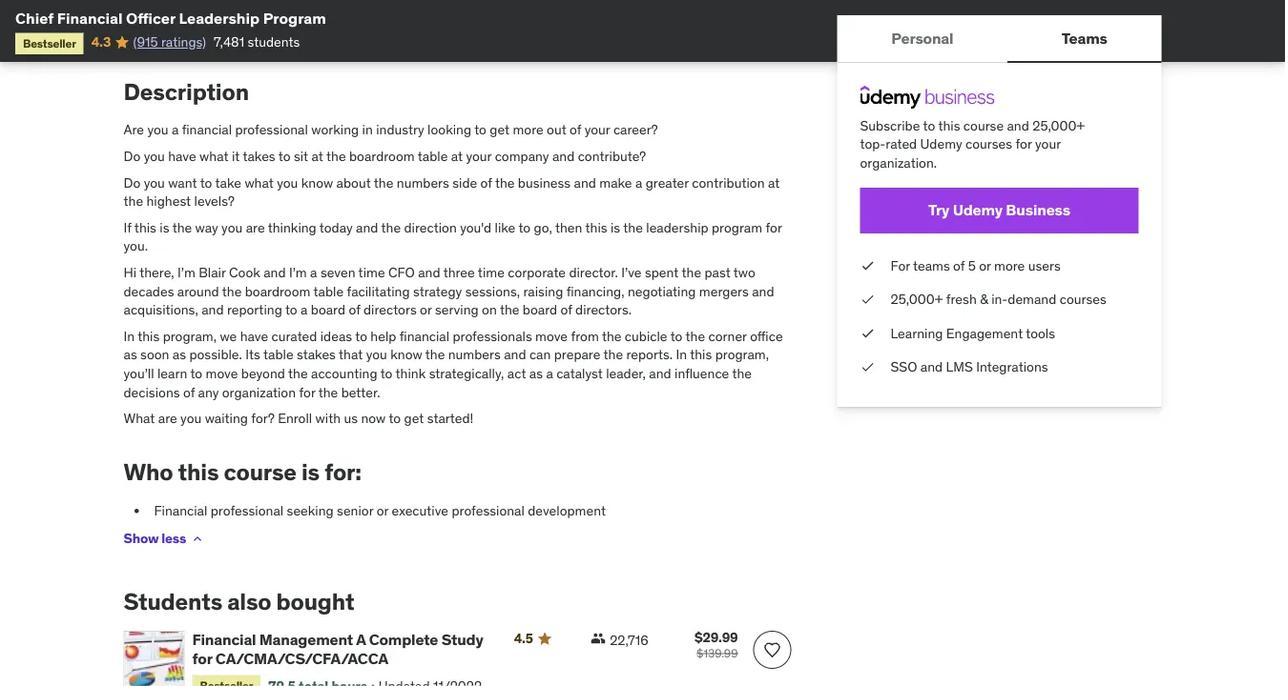 Task type: vqa. For each thing, say whether or not it's contained in the screenshot.
for?
yes



Task type: describe. For each thing, give the bounding box(es) containing it.
think
[[395, 365, 426, 382]]

beyond
[[241, 365, 285, 382]]

act
[[507, 365, 526, 382]]

show less button
[[124, 520, 205, 558]]

professional down who this course is for:
[[211, 502, 284, 519]]

bestseller
[[23, 36, 76, 50]]

xsmall image for for teams of 5 or more users
[[860, 256, 875, 275]]

and down reports.
[[649, 365, 671, 382]]

financial for financial management a complete study for ca/cma/cs/cfa/acca
[[192, 631, 256, 650]]

greater
[[646, 174, 689, 191]]

xsmall image for sso and lms integrations
[[860, 358, 875, 377]]

2 i'm from the left
[[289, 264, 307, 281]]

sso and lms integrations
[[891, 359, 1048, 376]]

office
[[750, 328, 783, 345]]

learn
[[157, 365, 187, 382]]

1 horizontal spatial is
[[301, 458, 320, 487]]

corner
[[708, 328, 747, 345]]

25,000+ inside subscribe to this course and 25,000+ top‑rated udemy courses for your organization.
[[1032, 117, 1085, 134]]

industry
[[376, 121, 424, 139]]

to left sit
[[278, 148, 291, 165]]

0 horizontal spatial a
[[154, 26, 162, 43]]

of right sense at left
[[204, 26, 216, 43]]

can
[[529, 346, 551, 364]]

personal
[[891, 28, 953, 48]]

the down the corner
[[732, 365, 752, 382]]

0 horizontal spatial what
[[199, 148, 229, 165]]

two
[[733, 264, 755, 281]]

for up 'enroll'
[[299, 384, 315, 401]]

0 vertical spatial numbers
[[397, 174, 449, 191]]

1 horizontal spatial as
[[173, 346, 186, 364]]

this up soon
[[138, 328, 160, 345]]

1 horizontal spatial at
[[451, 148, 463, 165]]

1 vertical spatial udemy
[[953, 201, 1003, 220]]

1 horizontal spatial table
[[313, 283, 344, 300]]

financial professional seeking senior or executive professional development
[[154, 502, 606, 519]]

1 horizontal spatial have
[[240, 328, 268, 345]]

looking
[[427, 121, 471, 139]]

subscribe to this course and 25,000+ top‑rated udemy courses for your organization.
[[860, 117, 1085, 171]]

to right now
[[389, 410, 401, 427]]

a left 'seven'
[[310, 264, 317, 281]]

sit
[[294, 148, 308, 165]]

udemy business image
[[860, 86, 995, 109]]

contribute?
[[578, 148, 646, 165]]

2 horizontal spatial is
[[611, 219, 620, 236]]

1 i'm from the left
[[177, 264, 195, 281]]

students
[[248, 33, 300, 50]]

take
[[215, 174, 241, 191]]

us
[[344, 410, 358, 427]]

the down cook
[[222, 283, 242, 300]]

its
[[245, 346, 260, 364]]

&
[[980, 291, 988, 308]]

reports.
[[626, 346, 673, 364]]

try udemy business
[[928, 201, 1070, 220]]

chief financial officer leadership program
[[15, 8, 326, 28]]

tab list containing personal
[[837, 15, 1162, 63]]

organization.
[[860, 154, 937, 171]]

today
[[319, 219, 353, 236]]

teams
[[913, 257, 950, 274]]

to up curated
[[285, 301, 297, 319]]

ideas
[[320, 328, 352, 345]]

directors
[[363, 301, 417, 319]]

0 vertical spatial in
[[124, 328, 135, 345]]

we
[[220, 328, 237, 345]]

udemy inside subscribe to this course and 25,000+ top‑rated udemy courses for your organization.
[[920, 136, 962, 153]]

the up think
[[425, 346, 445, 364]]

25,000+ fresh & in-demand courses
[[891, 291, 1106, 308]]

(915
[[133, 33, 158, 50]]

1 horizontal spatial get
[[490, 121, 510, 139]]

more inside are you a financial professional working in industry looking to get more out of your career? do you have what it takes to sit at the boardroom table at your company and contribute? do you want to take what you know about the numbers side of the business and make a greater contribution at the highest levels? if this is the way you are thinking today and the direction you'd like to go, then this is the leadership program for you. hi there, i'm blair cook and i'm a seven time cfo and three time corporate director. i've spent the past two decades around the boardroom table facilitating strategy sessions, raising financing, negotiating mergers and acquisitions, and reporting to a board of directors or serving on the board of directors. in this program, we have curated ideas to help financial professionals move from the cubicle to the corner office as soon as possible. its table stakes that you know the numbers and can prepare the reports. in this program, you'll learn to move beyond the accounting to think strategically, act as a catalyst leader, and influence the decisions of any organization for the better. what are you waiting for? enroll with us now to get started!
[[513, 121, 544, 139]]

directors.
[[575, 301, 632, 319]]

of down facilitating
[[349, 301, 360, 319]]

5
[[968, 257, 976, 274]]

you up highest
[[144, 174, 165, 191]]

you down the help
[[366, 346, 387, 364]]

for right the program
[[766, 219, 782, 236]]

for:
[[324, 458, 361, 487]]

the down the accounting
[[318, 384, 338, 401]]

your inside subscribe to this course and 25,000+ top‑rated udemy courses for your organization.
[[1035, 136, 1061, 153]]

accounting
[[311, 365, 377, 382]]

xsmall image inside show less button
[[190, 532, 205, 547]]

direction
[[404, 219, 457, 236]]

the left direction
[[381, 219, 401, 236]]

2 horizontal spatial at
[[768, 174, 780, 191]]

1 vertical spatial program,
[[715, 346, 769, 364]]

and inside subscribe to this course and 25,000+ top‑rated udemy courses for your organization.
[[1007, 117, 1029, 134]]

past
[[704, 264, 730, 281]]

program
[[712, 219, 762, 236]]

xsmall image for 22,716
[[591, 632, 606, 647]]

or for executive
[[377, 502, 389, 519]]

to inside subscribe to this course and 25,000+ top‑rated udemy courses for your organization.
[[923, 117, 935, 134]]

ratings)
[[161, 33, 206, 50]]

stakes
[[297, 346, 336, 364]]

2 vertical spatial table
[[263, 346, 293, 364]]

less
[[161, 530, 186, 548]]

learning
[[891, 325, 943, 342]]

students also bought
[[124, 588, 354, 617]]

the left leadership
[[623, 219, 643, 236]]

on
[[482, 301, 497, 319]]

are you a financial professional working in industry looking to get more out of your career? do you have what it takes to sit at the boardroom table at your company and contribute? do you want to take what you know about the numbers side of the business and make a greater contribution at the highest levels? if this is the way you are thinking today and the direction you'd like to go, then this is the leadership program for you. hi there, i'm blair cook and i'm a seven time cfo and three time corporate director. i've spent the past two decades around the boardroom table facilitating strategy sessions, raising financing, negotiating mergers and acquisitions, and reporting to a board of directors or serving on the board of directors. in this program, we have curated ideas to help financial professionals move from the cubicle to the corner office as soon as possible. its table stakes that you know the numbers and can prepare the reports. in this program, you'll learn to move beyond the accounting to think strategically, act as a catalyst leader, and influence the decisions of any organization for the better. what are you waiting for? enroll with us now to get started!
[[124, 121, 783, 427]]

the down company
[[495, 174, 515, 191]]

what
[[124, 410, 155, 427]]

and down around
[[201, 301, 224, 319]]

organization
[[222, 384, 296, 401]]

the left past
[[682, 264, 701, 281]]

0 vertical spatial know
[[301, 174, 333, 191]]

now
[[361, 410, 386, 427]]

professional inside are you a financial professional working in industry looking to get more out of your career? do you have what it takes to sit at the boardroom table at your company and contribute? do you want to take what you know about the numbers side of the business and make a greater contribution at the highest levels? if this is the way you are thinking today and the direction you'd like to go, then this is the leadership program for you. hi there, i'm blair cook and i'm a seven time cfo and three time corporate director. i've spent the past two decades around the boardroom table facilitating strategy sessions, raising financing, negotiating mergers and acquisitions, and reporting to a board of directors or serving on the board of directors. in this program, we have curated ideas to help financial professionals move from the cubicle to the corner office as soon as possible. its table stakes that you know the numbers and can prepare the reports. in this program, you'll learn to move beyond the accounting to think strategically, act as a catalyst leader, and influence the decisions of any organization for the better. what are you waiting for? enroll with us now to get started!
[[235, 121, 308, 139]]

of left 5
[[953, 257, 965, 274]]

also
[[227, 588, 271, 617]]

xsmall image for a sense of humor
[[124, 25, 139, 44]]

better.
[[341, 384, 380, 401]]

you down are
[[144, 148, 165, 165]]

then
[[555, 219, 582, 236]]

financial for financial professional seeking senior or executive professional development
[[154, 502, 207, 519]]

ca/cma/cs/cfa/acca
[[215, 649, 388, 669]]

from
[[571, 328, 599, 345]]

the right about
[[374, 174, 393, 191]]

financing,
[[566, 283, 624, 300]]

raising
[[523, 283, 563, 300]]

enroll
[[278, 410, 312, 427]]

7,481
[[214, 33, 244, 50]]

the left way
[[172, 219, 192, 236]]

the up leader,
[[603, 346, 623, 364]]

any
[[198, 384, 219, 401]]

financial management a complete study for ca/cma/cs/cfa/acca
[[192, 631, 483, 669]]

xsmall image for learning engagement tools
[[860, 324, 875, 343]]

2 board from the left
[[523, 301, 557, 319]]

about
[[336, 174, 371, 191]]

leadership
[[179, 8, 260, 28]]

and right cook
[[264, 264, 286, 281]]

out
[[547, 121, 566, 139]]

a up curated
[[301, 301, 308, 319]]

this right 'who'
[[178, 458, 219, 487]]

the left the corner
[[685, 328, 705, 345]]

professional right executive
[[452, 502, 525, 519]]

0 horizontal spatial is
[[160, 219, 169, 236]]

a right make
[[635, 174, 642, 191]]

$139.99
[[697, 647, 738, 662]]

0 vertical spatial boardroom
[[349, 148, 415, 165]]

and left make
[[574, 174, 596, 191]]

program
[[263, 8, 326, 28]]

xsmall image for 25,000+ fresh & in-demand courses
[[860, 290, 875, 309]]

professionals
[[453, 328, 532, 345]]

you down any
[[180, 410, 202, 427]]

4.5
[[514, 631, 533, 648]]

there,
[[139, 264, 174, 281]]

for
[[891, 257, 910, 274]]

prepare
[[554, 346, 600, 364]]

to right looking
[[474, 121, 486, 139]]

who
[[124, 458, 173, 487]]

0 horizontal spatial financial
[[182, 121, 232, 139]]

and right today
[[356, 219, 378, 236]]

to up that
[[355, 328, 367, 345]]

0 horizontal spatial at
[[312, 148, 323, 165]]

1 time from the left
[[358, 264, 385, 281]]

xsmall image up (915 in the left top of the page
[[124, 0, 139, 17]]

for?
[[251, 410, 275, 427]]

who this course is for:
[[124, 458, 361, 487]]

of down raising
[[561, 301, 572, 319]]

this up influence
[[690, 346, 712, 364]]

thinking
[[268, 219, 316, 236]]

contribution
[[692, 174, 765, 191]]

seven
[[320, 264, 355, 281]]

director.
[[569, 264, 618, 281]]

description
[[124, 77, 249, 106]]

of right out
[[570, 121, 581, 139]]

(915 ratings)
[[133, 33, 206, 50]]

show less
[[124, 530, 186, 548]]



Task type: locate. For each thing, give the bounding box(es) containing it.
courses inside subscribe to this course and 25,000+ top‑rated udemy courses for your organization.
[[965, 136, 1012, 153]]

you'll
[[124, 365, 154, 382]]

business
[[518, 174, 571, 191]]

0 horizontal spatial as
[[124, 346, 137, 364]]

three
[[443, 264, 475, 281]]

1 vertical spatial know
[[390, 346, 422, 364]]

leader,
[[606, 365, 646, 382]]

1 horizontal spatial course
[[963, 117, 1004, 134]]

2 horizontal spatial or
[[979, 257, 991, 274]]

serving
[[435, 301, 479, 319]]

or for more
[[979, 257, 991, 274]]

to left think
[[380, 365, 393, 382]]

1 horizontal spatial your
[[584, 121, 610, 139]]

1 horizontal spatial or
[[420, 301, 432, 319]]

1 board from the left
[[311, 301, 345, 319]]

is down highest
[[160, 219, 169, 236]]

1 horizontal spatial courses
[[1060, 291, 1106, 308]]

get left started! at bottom
[[404, 410, 424, 427]]

2 horizontal spatial table
[[418, 148, 448, 165]]

to up levels?
[[200, 174, 212, 191]]

table up beyond
[[263, 346, 293, 364]]

have up want
[[168, 148, 196, 165]]

spent
[[645, 264, 679, 281]]

1 horizontal spatial time
[[478, 264, 505, 281]]

2 time from the left
[[478, 264, 505, 281]]

numbers
[[397, 174, 449, 191], [448, 346, 501, 364]]

1 horizontal spatial financial
[[400, 328, 449, 345]]

possible.
[[189, 346, 242, 364]]

course
[[963, 117, 1004, 134], [224, 458, 297, 487]]

and
[[1007, 117, 1029, 134], [552, 148, 575, 165], [574, 174, 596, 191], [356, 219, 378, 236], [264, 264, 286, 281], [418, 264, 440, 281], [752, 283, 774, 300], [201, 301, 224, 319], [504, 346, 526, 364], [920, 359, 943, 376], [649, 365, 671, 382]]

1 vertical spatial a
[[356, 631, 366, 650]]

is left the for:
[[301, 458, 320, 487]]

in up influence
[[676, 346, 687, 364]]

0 horizontal spatial are
[[158, 410, 177, 427]]

to up any
[[190, 365, 202, 382]]

xsmall image left for
[[860, 256, 875, 275]]

what down takes
[[245, 174, 274, 191]]

and up act
[[504, 346, 526, 364]]

for inside financial management a complete study for ca/cma/cs/cfa/acca
[[192, 649, 212, 669]]

know down sit
[[301, 174, 333, 191]]

course down udemy business image
[[963, 117, 1004, 134]]

25,000+
[[1032, 117, 1085, 134], [891, 291, 943, 308]]

the down working
[[326, 148, 346, 165]]

teams button
[[1008, 15, 1162, 61]]

1 vertical spatial 25,000+
[[891, 291, 943, 308]]

learning engagement tools
[[891, 325, 1055, 342]]

udemy
[[920, 136, 962, 153], [953, 201, 1003, 220]]

are left thinking
[[246, 219, 265, 236]]

board down raising
[[523, 301, 557, 319]]

with
[[315, 410, 341, 427]]

facilitating
[[347, 283, 410, 300]]

0 horizontal spatial xsmall image
[[591, 632, 606, 647]]

xsmall image right 4.3
[[124, 25, 139, 44]]

0 vertical spatial udemy
[[920, 136, 962, 153]]

udemy right the try
[[953, 201, 1003, 220]]

course down for? at bottom left
[[224, 458, 297, 487]]

in up you'll
[[124, 328, 135, 345]]

1 vertical spatial in
[[676, 346, 687, 364]]

more up company
[[513, 121, 544, 139]]

financial up think
[[400, 328, 449, 345]]

business
[[1006, 201, 1070, 220]]

board
[[311, 301, 345, 319], [523, 301, 557, 319]]

a left the complete
[[356, 631, 366, 650]]

students
[[124, 588, 222, 617]]

waiting
[[205, 410, 248, 427]]

1 vertical spatial get
[[404, 410, 424, 427]]

0 horizontal spatial get
[[404, 410, 424, 427]]

1 horizontal spatial boardroom
[[349, 148, 415, 165]]

this right then
[[585, 219, 607, 236]]

0 vertical spatial move
[[535, 328, 568, 345]]

1 horizontal spatial xsmall image
[[860, 290, 875, 309]]

1 horizontal spatial move
[[535, 328, 568, 345]]

move down possible.
[[206, 365, 238, 382]]

0 vertical spatial get
[[490, 121, 510, 139]]

and down out
[[552, 148, 575, 165]]

$29.99 $139.99
[[695, 630, 738, 662]]

0 vertical spatial financial
[[182, 121, 232, 139]]

0 horizontal spatial table
[[263, 346, 293, 364]]

and down two
[[752, 283, 774, 300]]

xsmall image left 22,716
[[591, 632, 606, 647]]

the up if
[[124, 193, 143, 210]]

25,000+ up business
[[1032, 117, 1085, 134]]

i'm
[[177, 264, 195, 281], [289, 264, 307, 281]]

1 horizontal spatial more
[[994, 257, 1025, 274]]

0 horizontal spatial move
[[206, 365, 238, 382]]

this right if
[[134, 219, 156, 236]]

financial down students also bought
[[192, 631, 256, 650]]

1 horizontal spatial in
[[676, 346, 687, 364]]

move
[[535, 328, 568, 345], [206, 365, 238, 382]]

2 vertical spatial or
[[377, 502, 389, 519]]

or inside are you a financial professional working in industry looking to get more out of your career? do you have what it takes to sit at the boardroom table at your company and contribute? do you want to take what you know about the numbers side of the business and make a greater contribution at the highest levels? if this is the way you are thinking today and the direction you'd like to go, then this is the leadership program for you. hi there, i'm blair cook and i'm a seven time cfo and three time corporate director. i've spent the past two decades around the boardroom table facilitating strategy sessions, raising financing, negotiating mergers and acquisitions, and reporting to a board of directors or serving on the board of directors. in this program, we have curated ideas to help financial professionals move from the cubicle to the corner office as soon as possible. its table stakes that you know the numbers and can prepare the reports. in this program, you'll learn to move beyond the accounting to think strategically, act as a catalyst leader, and influence the decisions of any organization for the better. what are you waiting for? enroll with us now to get started!
[[420, 301, 432, 319]]

subscribe
[[860, 117, 920, 134]]

0 vertical spatial do
[[124, 148, 141, 165]]

this inside subscribe to this course and 25,000+ top‑rated udemy courses for your organization.
[[938, 117, 960, 134]]

0 horizontal spatial your
[[466, 148, 492, 165]]

courses up try udemy business
[[965, 136, 1012, 153]]

1 vertical spatial boardroom
[[245, 283, 310, 300]]

to
[[923, 117, 935, 134], [474, 121, 486, 139], [278, 148, 291, 165], [200, 174, 212, 191], [518, 219, 531, 236], [285, 301, 297, 319], [355, 328, 367, 345], [670, 328, 683, 345], [190, 365, 202, 382], [380, 365, 393, 382], [389, 410, 401, 427]]

boardroom
[[349, 148, 415, 165], [245, 283, 310, 300]]

influence
[[675, 365, 729, 382]]

takes
[[243, 148, 275, 165]]

do up if
[[124, 174, 141, 191]]

2 vertical spatial financial
[[192, 631, 256, 650]]

cook
[[229, 264, 260, 281]]

0 vertical spatial are
[[246, 219, 265, 236]]

1 horizontal spatial i'm
[[289, 264, 307, 281]]

way
[[195, 219, 218, 236]]

or right 5
[[979, 257, 991, 274]]

know
[[301, 174, 333, 191], [390, 346, 422, 364]]

0 vertical spatial a
[[154, 26, 162, 43]]

you right are
[[147, 121, 168, 139]]

1 vertical spatial xsmall image
[[591, 632, 606, 647]]

xsmall image left sso at right
[[860, 358, 875, 377]]

decisions
[[124, 384, 180, 401]]

financial inside financial management a complete study for ca/cma/cs/cfa/acca
[[192, 631, 256, 650]]

at
[[312, 148, 323, 165], [451, 148, 463, 165], [768, 174, 780, 191]]

1 horizontal spatial a
[[356, 631, 366, 650]]

1 vertical spatial have
[[240, 328, 268, 345]]

xsmall image right less
[[190, 532, 205, 547]]

a sense of humor
[[154, 26, 257, 43]]

lms
[[946, 359, 973, 376]]

time up facilitating
[[358, 264, 385, 281]]

0 vertical spatial more
[[513, 121, 544, 139]]

2 do from the top
[[124, 174, 141, 191]]

0 horizontal spatial time
[[358, 264, 385, 281]]

1 vertical spatial more
[[994, 257, 1025, 274]]

0 horizontal spatial program,
[[163, 328, 217, 345]]

xsmall image
[[860, 290, 875, 309], [591, 632, 606, 647]]

are
[[246, 219, 265, 236], [158, 410, 177, 427]]

the down stakes
[[288, 365, 308, 382]]

you
[[147, 121, 168, 139], [144, 148, 165, 165], [144, 174, 165, 191], [277, 174, 298, 191], [221, 219, 243, 236], [366, 346, 387, 364], [180, 410, 202, 427]]

and up try udemy business
[[1007, 117, 1029, 134]]

wishlist image
[[763, 641, 782, 660]]

leadership
[[646, 219, 708, 236]]

1 horizontal spatial program,
[[715, 346, 769, 364]]

of right side
[[480, 174, 492, 191]]

of left any
[[183, 384, 195, 401]]

a down 'can'
[[546, 365, 553, 382]]

this down udemy business image
[[938, 117, 960, 134]]

tab list
[[837, 15, 1162, 63]]

career?
[[613, 121, 658, 139]]

0 vertical spatial 25,000+
[[1032, 117, 1085, 134]]

financial up less
[[154, 502, 207, 519]]

soon
[[140, 346, 169, 364]]

the right on
[[500, 301, 519, 319]]

a down the description
[[172, 121, 179, 139]]

1 do from the top
[[124, 148, 141, 165]]

0 vertical spatial xsmall image
[[860, 290, 875, 309]]

table down 'seven'
[[313, 283, 344, 300]]

that
[[339, 346, 363, 364]]

if
[[124, 219, 131, 236]]

financial up 4.3
[[57, 8, 123, 28]]

1 vertical spatial what
[[245, 174, 274, 191]]

you down sit
[[277, 174, 298, 191]]

0 vertical spatial table
[[418, 148, 448, 165]]

1 vertical spatial financial
[[400, 328, 449, 345]]

want
[[168, 174, 197, 191]]

corporate
[[508, 264, 566, 281]]

do down are
[[124, 148, 141, 165]]

management
[[259, 631, 353, 650]]

1 horizontal spatial are
[[246, 219, 265, 236]]

or down strategy
[[420, 301, 432, 319]]

go,
[[534, 219, 552, 236]]

0 horizontal spatial 25,000+
[[891, 291, 943, 308]]

financial up 'it'
[[182, 121, 232, 139]]

0 horizontal spatial board
[[311, 301, 345, 319]]

1 vertical spatial course
[[224, 458, 297, 487]]

1 vertical spatial table
[[313, 283, 344, 300]]

cfo
[[388, 264, 415, 281]]

professional
[[235, 121, 308, 139], [211, 502, 284, 519], [452, 502, 525, 519]]

0 horizontal spatial or
[[377, 502, 389, 519]]

a inside financial management a complete study for ca/cma/cs/cfa/acca
[[356, 631, 366, 650]]

0 vertical spatial or
[[979, 257, 991, 274]]

are right 'what'
[[158, 410, 177, 427]]

in
[[362, 121, 373, 139]]

levels?
[[194, 193, 235, 210]]

4.3
[[91, 33, 111, 50]]

humor
[[219, 26, 257, 43]]

for inside subscribe to this course and 25,000+ top‑rated udemy courses for your organization.
[[1016, 136, 1032, 153]]

you'd
[[460, 219, 491, 236]]

have
[[168, 148, 196, 165], [240, 328, 268, 345]]

boardroom down in
[[349, 148, 415, 165]]

or
[[979, 257, 991, 274], [420, 301, 432, 319], [377, 502, 389, 519]]

your up business
[[1035, 136, 1061, 153]]

program,
[[163, 328, 217, 345], [715, 346, 769, 364]]

2 horizontal spatial your
[[1035, 136, 1061, 153]]

0 horizontal spatial boardroom
[[245, 283, 310, 300]]

and right sso at right
[[920, 359, 943, 376]]

1 horizontal spatial know
[[390, 346, 422, 364]]

working
[[311, 121, 359, 139]]

to left go,
[[518, 219, 531, 236]]

1 vertical spatial move
[[206, 365, 238, 382]]

1 vertical spatial courses
[[1060, 291, 1106, 308]]

fresh
[[946, 291, 977, 308]]

0 horizontal spatial more
[[513, 121, 544, 139]]

course inside subscribe to this course and 25,000+ top‑rated udemy courses for your organization.
[[963, 117, 1004, 134]]

or right senior
[[377, 502, 389, 519]]

0 vertical spatial program,
[[163, 328, 217, 345]]

senior
[[337, 502, 373, 519]]

tools
[[1026, 325, 1055, 342]]

cubicle
[[625, 328, 667, 345]]

hi
[[124, 264, 137, 281]]

xsmall image left fresh at top
[[860, 290, 875, 309]]

to down udemy business image
[[923, 117, 935, 134]]

program, up possible.
[[163, 328, 217, 345]]

1 vertical spatial are
[[158, 410, 177, 427]]

0 horizontal spatial course
[[224, 458, 297, 487]]

1 horizontal spatial board
[[523, 301, 557, 319]]

what left 'it'
[[199, 148, 229, 165]]

show
[[124, 530, 159, 548]]

numbers up strategically,
[[448, 346, 501, 364]]

2 horizontal spatial as
[[529, 365, 543, 382]]

1 horizontal spatial what
[[245, 174, 274, 191]]

reporting
[[227, 301, 282, 319]]

more left users
[[994, 257, 1025, 274]]

like
[[495, 219, 515, 236]]

you right way
[[221, 219, 243, 236]]

board up ideas at left
[[311, 301, 345, 319]]

decades
[[124, 283, 174, 300]]

0 vertical spatial course
[[963, 117, 1004, 134]]

try udemy business link
[[860, 188, 1139, 234]]

as up you'll
[[124, 346, 137, 364]]

0 horizontal spatial courses
[[965, 136, 1012, 153]]

what
[[199, 148, 229, 165], [245, 174, 274, 191]]

0 vertical spatial financial
[[57, 8, 123, 28]]

move up 'can'
[[535, 328, 568, 345]]

company
[[495, 148, 549, 165]]

time up sessions,
[[478, 264, 505, 281]]

0 vertical spatial have
[[168, 148, 196, 165]]

negotiating
[[628, 283, 696, 300]]

0 vertical spatial courses
[[965, 136, 1012, 153]]

7,481 students
[[214, 33, 300, 50]]

udemy up the 'organization.'
[[920, 136, 962, 153]]

chief
[[15, 8, 54, 28]]

0 vertical spatial what
[[199, 148, 229, 165]]

for up business
[[1016, 136, 1032, 153]]

sessions,
[[465, 283, 520, 300]]

0 horizontal spatial i'm
[[177, 264, 195, 281]]

are
[[124, 121, 144, 139]]

users
[[1028, 257, 1061, 274]]

1 vertical spatial do
[[124, 174, 141, 191]]

you.
[[124, 238, 148, 255]]

to right cubicle
[[670, 328, 683, 345]]

the right from
[[602, 328, 622, 345]]

xsmall image
[[124, 0, 139, 17], [124, 25, 139, 44], [860, 256, 875, 275], [860, 324, 875, 343], [860, 358, 875, 377], [190, 532, 205, 547]]

0 horizontal spatial know
[[301, 174, 333, 191]]

and up strategy
[[418, 264, 440, 281]]

0 horizontal spatial have
[[168, 148, 196, 165]]

1 vertical spatial financial
[[154, 502, 207, 519]]

1 vertical spatial numbers
[[448, 346, 501, 364]]

i'm left 'seven'
[[289, 264, 307, 281]]

22,716
[[610, 632, 648, 649]]

a
[[154, 26, 162, 43], [356, 631, 366, 650]]

1 vertical spatial or
[[420, 301, 432, 319]]

0 horizontal spatial in
[[124, 328, 135, 345]]



